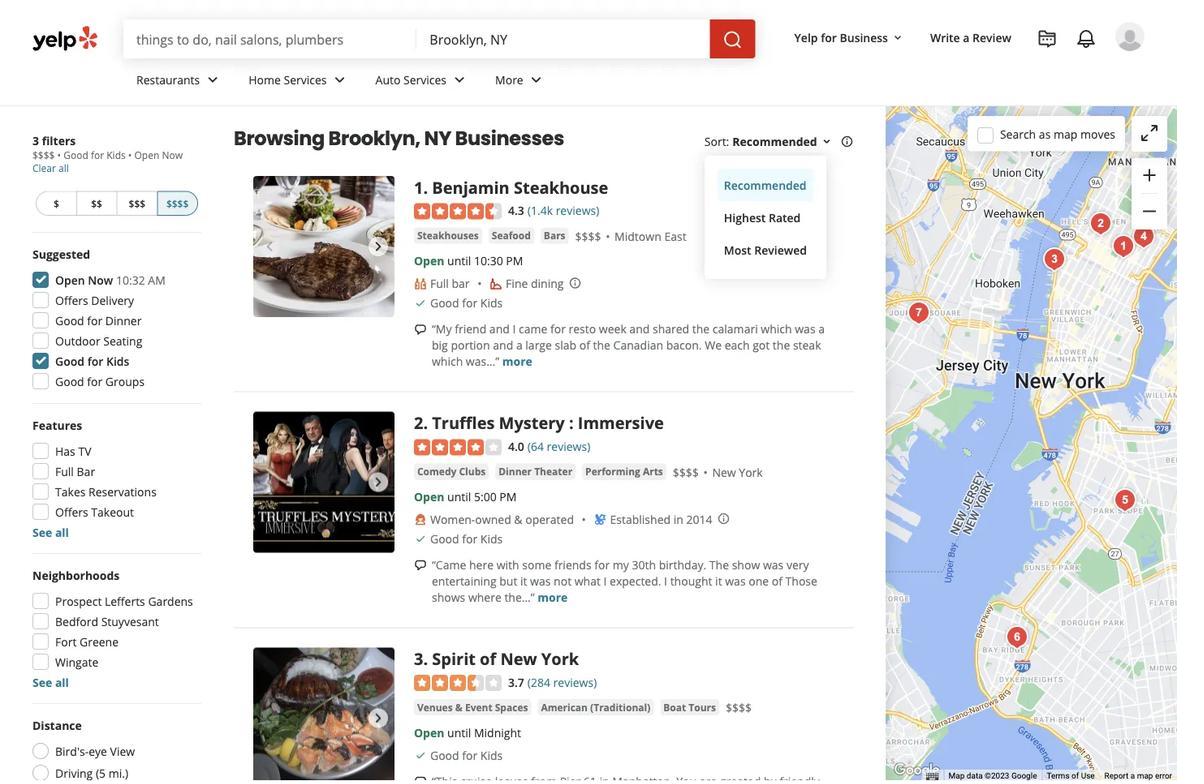 Task type: vqa. For each thing, say whether or not it's contained in the screenshot.
expected.
yes



Task type: locate. For each thing, give the bounding box(es) containing it.
1 services from the left
[[284, 72, 327, 87]]

0 horizontal spatial services
[[284, 72, 327, 87]]

1 vertical spatial offers
[[55, 505, 88, 520]]

open up $$$ at the left top of page
[[134, 149, 159, 162]]

0 vertical spatial .
[[423, 176, 428, 199]]

24 chevron down v2 image left the auto
[[330, 70, 350, 90]]

reviews) down 'steakhouse'
[[556, 203, 600, 218]]

reviews) down :
[[547, 439, 591, 454]]

4 star rating image
[[414, 440, 502, 456]]

good inside 3 filters $$$$ • good for kids • open now clear all
[[63, 149, 88, 162]]

1 vertical spatial see all button
[[32, 675, 69, 691]]

. for 3
[[423, 648, 428, 671]]

open up the "16 women owned v2" icon
[[414, 490, 445, 505]]

2 services from the left
[[404, 72, 447, 87]]

prospect lefferts gardens
[[55, 594, 193, 609]]

1 horizontal spatial full
[[430, 276, 449, 292]]

0 horizontal spatial it
[[520, 574, 527, 589]]

recommended button
[[718, 169, 814, 201]]

reviews) up the american in the bottom left of the page
[[553, 675, 597, 691]]

open inside 3 filters $$$$ • good for kids • open now clear all
[[134, 149, 159, 162]]

friends
[[555, 558, 592, 573]]

with
[[497, 558, 519, 573]]

. left truffles at bottom
[[423, 412, 428, 435]]

2014
[[687, 512, 713, 528]]

juice press image
[[1109, 485, 1142, 517]]

kids for established in 2014
[[481, 532, 503, 547]]

for left my
[[595, 558, 610, 573]]

1 vertical spatial until
[[447, 490, 471, 505]]

1 slideshow element from the top
[[253, 176, 395, 317]]

"my friend and i came for resto week and shared the calamari which was a big portion and a large slab of the canadian bacon. we each got the steak which was…"
[[432, 322, 825, 370]]

0 horizontal spatial york
[[541, 648, 579, 671]]

1 see all button from the top
[[32, 525, 69, 540]]

3 16 speech v2 image from the top
[[414, 776, 427, 782]]

16 speech v2 image left "my in the left of the page
[[414, 324, 427, 337]]

services for auto services
[[404, 72, 447, 87]]

none field up home
[[136, 30, 404, 48]]

2 vertical spatial 16 speech v2 image
[[414, 776, 427, 782]]

bars button
[[541, 228, 569, 244]]

see
[[32, 525, 52, 540], [32, 675, 52, 691]]

2 it from the left
[[715, 574, 722, 589]]

which up got
[[761, 322, 792, 337]]

•
[[57, 149, 61, 162], [128, 149, 132, 162]]

0 horizontal spatial map
[[1054, 126, 1078, 142]]

1 horizontal spatial services
[[404, 72, 447, 87]]

see for offers takeout
[[32, 525, 52, 540]]

1 vertical spatial dinner
[[499, 465, 532, 479]]

2 16 speech v2 image from the top
[[414, 560, 427, 573]]

steak
[[793, 338, 821, 353]]

for up slab on the top of page
[[551, 322, 566, 337]]

open for 1
[[414, 253, 445, 269]]

all down wingate
[[55, 675, 69, 691]]

for right yelp
[[821, 30, 837, 45]]

1 horizontal spatial benjamin steakhouse image
[[1107, 231, 1140, 263]]

large
[[526, 338, 552, 353]]

2 vertical spatial until
[[447, 726, 471, 741]]

i
[[513, 322, 516, 337], [604, 574, 607, 589], [664, 574, 667, 589]]

kids
[[107, 149, 126, 162], [481, 296, 503, 311], [106, 354, 129, 369], [481, 532, 503, 547], [481, 748, 503, 764]]

2 slideshow element from the top
[[253, 412, 395, 553]]

kids for fine dining
[[481, 296, 503, 311]]

kids for until midnight
[[481, 748, 503, 764]]

2 . from the top
[[423, 412, 428, 435]]

$$$$ right tours
[[726, 701, 752, 716]]

reviews) for steakhouse
[[556, 203, 600, 218]]

full
[[430, 276, 449, 292], [55, 464, 74, 479]]

1 vertical spatial reviews)
[[547, 439, 591, 454]]

1 24 chevron down v2 image from the left
[[203, 70, 223, 90]]

info icon image
[[569, 277, 582, 290], [569, 277, 582, 290], [717, 513, 730, 526], [717, 513, 730, 526]]

1 none field from the left
[[136, 30, 404, 48]]

came
[[519, 322, 548, 337]]

tours
[[689, 701, 716, 715]]

1 vertical spatial see
[[32, 675, 52, 691]]

0 vertical spatial all
[[58, 162, 69, 175]]

resto
[[569, 322, 596, 337]]

mateo r. image
[[1116, 22, 1145, 51]]

the up we
[[692, 322, 710, 337]]

0 vertical spatial see all
[[32, 525, 69, 540]]

offers down 'takes'
[[55, 505, 88, 520]]

good for kids
[[430, 296, 503, 311], [55, 354, 129, 369], [430, 532, 503, 547], [430, 748, 503, 764]]

more link down not
[[538, 590, 568, 606]]

none field find
[[136, 30, 404, 48]]

was inside "my friend and i came for resto week and shared the calamari which was a big portion and a large slab of the canadian bacon. we each got the steak which was…"
[[795, 322, 816, 337]]

full for full bar
[[55, 464, 74, 479]]

services for home services
[[284, 72, 327, 87]]

kids down owned
[[481, 532, 503, 547]]

0 vertical spatial now
[[162, 149, 183, 162]]

0 horizontal spatial more link
[[502, 354, 533, 370]]

1 . from the top
[[423, 176, 428, 199]]

dinner up seating
[[105, 313, 142, 328]]

fort
[[55, 635, 77, 650]]

new up 3.7 link
[[501, 648, 537, 671]]

1 vertical spatial map
[[1137, 772, 1153, 782]]

pm right 5:00 at bottom left
[[500, 490, 517, 505]]

0 horizontal spatial now
[[88, 272, 113, 288]]

1 vertical spatial 16 speech v2 image
[[414, 560, 427, 573]]

$$$$ right bars link
[[575, 229, 601, 244]]

spirit of new york image
[[1038, 244, 1071, 276], [253, 648, 395, 782]]

for down women-
[[462, 532, 478, 547]]

benjamin steakhouse link
[[432, 176, 609, 199]]

services right the auto
[[404, 72, 447, 87]]

see all for offers takeout
[[32, 525, 69, 540]]

browsing
[[234, 125, 325, 152]]

recommended inside button
[[724, 177, 807, 193]]

see all button for offers takeout
[[32, 525, 69, 540]]

clear all link
[[32, 162, 69, 175]]

of inside "came here with some friends for my 30th birthday. the show was very entertaining but it was not what i expected. i thought it was one of those shows where the…"
[[772, 574, 783, 589]]

kids down 16 fine dining v2 image
[[481, 296, 503, 311]]

option group
[[28, 718, 201, 782]]

1 vertical spatial now
[[88, 272, 113, 288]]

good for kids down "open until midnight"
[[430, 748, 503, 764]]

3 left filters
[[32, 133, 39, 148]]

steakhouses
[[417, 229, 479, 243]]

was
[[795, 322, 816, 337], [763, 558, 784, 573], [530, 574, 551, 589], [725, 574, 746, 589]]

1 vertical spatial full
[[55, 464, 74, 479]]

3 . from the top
[[423, 648, 428, 671]]

shared
[[653, 322, 690, 337]]

$$
[[91, 197, 102, 210]]

see all down 'takes'
[[32, 525, 69, 540]]

search as map moves
[[1000, 126, 1116, 142]]

pm for steakhouse
[[506, 253, 523, 269]]

3 24 chevron down v2 image from the left
[[450, 70, 469, 90]]

map right "as"
[[1054, 126, 1078, 142]]

1 horizontal spatial york
[[739, 465, 763, 480]]

0 horizontal spatial none field
[[136, 30, 404, 48]]

24 chevron down v2 image inside restaurants link
[[203, 70, 223, 90]]

None search field
[[123, 19, 759, 58]]

1 see all from the top
[[32, 525, 69, 540]]

$$$$ right the arts
[[673, 465, 699, 480]]

24 chevron down v2 image inside home services link
[[330, 70, 350, 90]]

moves
[[1081, 126, 1116, 142]]

0 vertical spatial see all button
[[32, 525, 69, 540]]

next image left venues
[[369, 709, 388, 729]]

until up women-
[[447, 490, 471, 505]]

0 vertical spatial previous image
[[260, 237, 279, 257]]

open down venues
[[414, 726, 445, 741]]

benjamin steakhouse image
[[253, 176, 395, 317], [1107, 231, 1140, 263]]

2 vertical spatial reviews)
[[553, 675, 597, 691]]

now inside 3 filters $$$$ • good for kids • open now clear all
[[162, 149, 183, 162]]

recommended for recommended button
[[724, 177, 807, 193]]

16 speech v2 image
[[414, 324, 427, 337], [414, 560, 427, 573], [414, 776, 427, 782]]

eye
[[89, 744, 107, 760]]

16 checkmark v2 image for 1
[[414, 297, 427, 310]]

1 previous image from the top
[[260, 237, 279, 257]]

slab
[[555, 338, 577, 353]]

map left error
[[1137, 772, 1153, 782]]

it down the
[[715, 574, 722, 589]]

24 chevron down v2 image inside the "auto services" link
[[450, 70, 469, 90]]

services right home
[[284, 72, 327, 87]]

1 horizontal spatial map
[[1137, 772, 1153, 782]]

1 it from the left
[[520, 574, 527, 589]]

next image for 2 . truffles mystery : immersive
[[369, 473, 388, 493]]

0 vertical spatial pm
[[506, 253, 523, 269]]

we
[[705, 338, 722, 353]]

24 chevron down v2 image for restaurants
[[203, 70, 223, 90]]

24 chevron down v2 image right 'restaurants'
[[203, 70, 223, 90]]

0 vertical spatial until
[[447, 253, 471, 269]]

1 vertical spatial new
[[501, 648, 537, 671]]

0 horizontal spatial dinner
[[105, 313, 142, 328]]

offers
[[55, 293, 88, 308], [55, 505, 88, 520]]

2 vertical spatial .
[[423, 648, 428, 671]]

(1.4k reviews) link
[[528, 201, 600, 219]]

0 vertical spatial map
[[1054, 126, 1078, 142]]

2 24 chevron down v2 image from the left
[[330, 70, 350, 90]]

2 horizontal spatial the
[[773, 338, 790, 353]]

more down large
[[502, 354, 533, 370]]

seating
[[103, 333, 142, 349]]

16 checkmark v2 image down venues
[[414, 750, 427, 763]]

next image for 3 . spirit of new york
[[369, 709, 388, 729]]

1 vertical spatial see all
[[32, 675, 69, 691]]

0 vertical spatial reviews)
[[556, 203, 600, 218]]

truffles
[[432, 412, 495, 435]]

i inside "my friend and i came for resto week and shared the calamari which was a big portion and a large slab of the canadian bacon. we each got the steak which was…"
[[513, 322, 516, 337]]

24 chevron down v2 image right auto services
[[450, 70, 469, 90]]

$
[[54, 197, 59, 210]]

$$$$ right $$$ at the left top of page
[[166, 197, 189, 210]]

york
[[739, 465, 763, 480], [541, 648, 579, 671]]

slideshow element
[[253, 176, 395, 317], [253, 412, 395, 553], [253, 648, 395, 782]]

new up 2014
[[712, 465, 736, 480]]

user actions element
[[782, 20, 1168, 120]]

kids up $$ button on the left of the page
[[107, 149, 126, 162]]

previous image
[[260, 237, 279, 257], [260, 473, 279, 493]]

offers up "good for dinner"
[[55, 293, 88, 308]]

2 offers from the top
[[55, 505, 88, 520]]

1 horizontal spatial spirit of new york image
[[1038, 244, 1071, 276]]

0 vertical spatial dinner
[[105, 313, 142, 328]]

good for kids for fine dining
[[430, 296, 503, 311]]

open up 16 full bar v2 image
[[414, 253, 445, 269]]

2 16 checkmark v2 image from the top
[[414, 533, 427, 546]]

groups
[[105, 374, 145, 389]]

3 until from the top
[[447, 726, 471, 741]]

american (traditional)
[[541, 701, 651, 715]]

0 vertical spatial more link
[[502, 354, 533, 370]]

for down offers delivery
[[87, 313, 103, 328]]

16 chevron down v2 image
[[892, 31, 905, 44]]

which down big
[[432, 354, 463, 370]]

owned
[[475, 512, 511, 528]]

16 checkmark v2 image for 2
[[414, 533, 427, 546]]

0 vertical spatial see
[[32, 525, 52, 540]]

1 vertical spatial slideshow element
[[253, 412, 395, 553]]

16 fine dining v2 image
[[490, 278, 503, 291]]

calamari
[[713, 322, 758, 337]]

for down bar
[[462, 296, 478, 311]]

0 vertical spatial york
[[739, 465, 763, 480]]

all for neighborhoods
[[55, 675, 69, 691]]

0 vertical spatial more
[[502, 354, 533, 370]]

offers for offers delivery
[[55, 293, 88, 308]]

0 vertical spatial recommended
[[733, 134, 817, 149]]

benjamin
[[432, 176, 510, 199]]

full down has at bottom left
[[55, 464, 74, 479]]

1 16 checkmark v2 image from the top
[[414, 297, 427, 310]]

16 checkmark v2 image
[[414, 297, 427, 310], [414, 533, 427, 546], [414, 750, 427, 763]]

1 vertical spatial 16 checkmark v2 image
[[414, 533, 427, 546]]

16 speech v2 image for new
[[414, 776, 427, 782]]

1 vertical spatial &
[[455, 701, 463, 715]]

recommended up recommended button
[[733, 134, 817, 149]]

3 inside 3 filters $$$$ • good for kids • open now clear all
[[32, 133, 39, 148]]

truffles mystery : immersive image
[[253, 412, 395, 553]]

map
[[1054, 126, 1078, 142], [1137, 772, 1153, 782]]

steakhouse
[[514, 176, 609, 199]]

and right the friend
[[490, 322, 510, 337]]

2 none field from the left
[[430, 30, 697, 48]]

outdoor seating
[[55, 333, 142, 349]]

1 offers from the top
[[55, 293, 88, 308]]

0 horizontal spatial spirit of new york image
[[253, 648, 395, 782]]

expand map image
[[1140, 123, 1160, 143]]

mister gusto restaurant image
[[903, 297, 935, 330]]

16 speech v2 image left "came
[[414, 560, 427, 573]]

i down birthday.
[[664, 574, 667, 589]]

2 next image from the top
[[369, 709, 388, 729]]

0 vertical spatial full
[[430, 276, 449, 292]]

1 see from the top
[[32, 525, 52, 540]]

2 vertical spatial 16 checkmark v2 image
[[414, 750, 427, 763]]

full right 16 full bar v2 image
[[430, 276, 449, 292]]

takes reservations
[[55, 484, 157, 500]]

good for kids down bar
[[430, 296, 503, 311]]

until
[[447, 253, 471, 269], [447, 490, 471, 505], [447, 726, 471, 741]]

1 horizontal spatial 3
[[414, 648, 423, 671]]

operated
[[526, 512, 574, 528]]

4 24 chevron down v2 image from the left
[[527, 70, 546, 90]]

spirit of new york image inside "map" region
[[1038, 244, 1071, 276]]

0 vertical spatial slideshow element
[[253, 176, 395, 317]]

reservations
[[89, 484, 157, 500]]

1 vertical spatial .
[[423, 412, 428, 435]]

1 vertical spatial more
[[538, 590, 568, 606]]

kids down the midnight
[[481, 748, 503, 764]]

0 vertical spatial next image
[[369, 473, 388, 493]]

3 for 3 . spirit of new york
[[414, 648, 423, 671]]

16 full bar v2 image
[[414, 278, 427, 291]]

map region
[[857, 0, 1177, 782]]

good for kids down women-
[[430, 532, 503, 547]]

fine dining
[[506, 276, 564, 292]]

distance
[[32, 718, 82, 734]]

0 horizontal spatial which
[[432, 354, 463, 370]]

0 vertical spatial 16 checkmark v2 image
[[414, 297, 427, 310]]

0 vertical spatial spirit of new york image
[[1038, 244, 1071, 276]]

not
[[554, 574, 572, 589]]

event
[[465, 701, 493, 715]]

1 horizontal spatial none field
[[430, 30, 697, 48]]

3 left spirit
[[414, 648, 423, 671]]

4.0
[[508, 439, 524, 454]]

see for wingate
[[32, 675, 52, 691]]

a left large
[[516, 338, 523, 353]]

4.0 link
[[508, 437, 524, 455]]

next image left comedy
[[369, 473, 388, 493]]

dinner inside button
[[499, 465, 532, 479]]

$$$$ down filters
[[32, 149, 55, 162]]

2 . truffles mystery : immersive
[[414, 412, 664, 435]]

0 horizontal spatial more
[[502, 354, 533, 370]]

1 vertical spatial more link
[[538, 590, 568, 606]]

16 speech v2 image down "open until midnight"
[[414, 776, 427, 782]]

$$$$ inside "button"
[[166, 197, 189, 210]]

2 vertical spatial slideshow element
[[253, 648, 395, 782]]

home
[[249, 72, 281, 87]]

the down "week"
[[593, 338, 611, 353]]

for up "$$"
[[91, 149, 104, 162]]

seafood button
[[489, 228, 534, 244]]

until for benjamin
[[447, 253, 471, 269]]

see all button down wingate
[[32, 675, 69, 691]]

full for full bar
[[430, 276, 449, 292]]

2 see all button from the top
[[32, 675, 69, 691]]

all inside 3 filters $$$$ • good for kids • open now clear all
[[58, 162, 69, 175]]

report a map error link
[[1105, 772, 1173, 782]]

see up distance
[[32, 675, 52, 691]]

pm up fine
[[506, 253, 523, 269]]

1 horizontal spatial new
[[712, 465, 736, 480]]

good for kids for until midnight
[[430, 748, 503, 764]]

bar
[[452, 276, 470, 292]]

now up $$$$ "button"
[[162, 149, 183, 162]]

24 chevron down v2 image inside more link
[[527, 70, 546, 90]]

0 vertical spatial 3
[[32, 133, 39, 148]]

1 next image from the top
[[369, 473, 388, 493]]

1 vertical spatial pm
[[500, 490, 517, 505]]

0 vertical spatial which
[[761, 322, 792, 337]]

good
[[63, 149, 88, 162], [430, 296, 459, 311], [55, 313, 84, 328], [55, 354, 84, 369], [55, 374, 84, 389], [430, 532, 459, 547], [430, 748, 459, 764]]

see all button down 'takes'
[[32, 525, 69, 540]]

review
[[973, 30, 1012, 45]]

more down not
[[538, 590, 568, 606]]

2 until from the top
[[447, 490, 471, 505]]

kids inside 3 filters $$$$ • good for kids • open now clear all
[[107, 149, 126, 162]]

all down offers takeout
[[55, 525, 69, 540]]

. up the 4.3 star rating "image"
[[423, 176, 428, 199]]

1 horizontal spatial dinner
[[499, 465, 532, 479]]

$$$$
[[32, 149, 55, 162], [166, 197, 189, 210], [575, 229, 601, 244], [673, 465, 699, 480], [726, 701, 752, 716]]

24 chevron down v2 image
[[203, 70, 223, 90], [330, 70, 350, 90], [450, 70, 469, 90], [527, 70, 546, 90]]

auto services
[[376, 72, 447, 87]]

offers for offers takeout
[[55, 505, 88, 520]]

& right owned
[[514, 512, 523, 528]]

dinner theater
[[499, 465, 573, 479]]

see all down wingate
[[32, 675, 69, 691]]

bars
[[544, 229, 566, 243]]

2 vertical spatial all
[[55, 675, 69, 691]]

ny
[[424, 125, 451, 152]]

2 • from the left
[[128, 149, 132, 162]]

• down filters
[[57, 149, 61, 162]]

a right write
[[963, 30, 970, 45]]

group
[[1132, 158, 1168, 230], [28, 246, 201, 395], [28, 417, 201, 541], [28, 568, 201, 691]]

1 vertical spatial previous image
[[260, 473, 279, 493]]

(284 reviews) link
[[528, 673, 597, 691]]

i left came
[[513, 322, 516, 337]]

was up steak
[[795, 322, 816, 337]]

which
[[761, 322, 792, 337], [432, 354, 463, 370]]

next image
[[369, 473, 388, 493], [369, 709, 388, 729]]

24 chevron down v2 image for home services
[[330, 70, 350, 90]]

2 horizontal spatial i
[[664, 574, 667, 589]]

east
[[665, 229, 687, 244]]

None field
[[136, 30, 404, 48], [430, 30, 697, 48]]

open down suggested
[[55, 272, 85, 288]]

24 chevron down v2 image for auto services
[[450, 70, 469, 90]]

boat tours button
[[660, 700, 719, 716]]

driving
[[55, 766, 93, 782]]

2 see all from the top
[[32, 675, 69, 691]]

until up bar
[[447, 253, 471, 269]]

see all button
[[32, 525, 69, 540], [32, 675, 69, 691]]

1 horizontal spatial more link
[[538, 590, 568, 606]]

0 horizontal spatial i
[[513, 322, 516, 337]]

a inside write a review link
[[963, 30, 970, 45]]

until down venues & event spaces link
[[447, 726, 471, 741]]

0 horizontal spatial •
[[57, 149, 61, 162]]

a
[[963, 30, 970, 45], [819, 322, 825, 337], [516, 338, 523, 353], [1131, 772, 1135, 782]]

of down resto
[[580, 338, 590, 353]]

reviews) for mystery
[[547, 439, 591, 454]]

0 horizontal spatial 3
[[32, 133, 39, 148]]

24 chevron down v2 image right 'more'
[[527, 70, 546, 90]]

seafood
[[492, 229, 531, 243]]

and up canadian
[[630, 322, 650, 337]]

1 horizontal spatial now
[[162, 149, 183, 162]]

0 horizontal spatial &
[[455, 701, 463, 715]]

open until 10:30 pm
[[414, 253, 523, 269]]

i right the what
[[604, 574, 607, 589]]

bars link
[[541, 228, 569, 244]]

0 vertical spatial &
[[514, 512, 523, 528]]

. for 2
[[423, 412, 428, 435]]

now
[[162, 149, 183, 162], [88, 272, 113, 288]]

16 checkmark v2 image down the "16 women owned v2" icon
[[414, 533, 427, 546]]

fort greene
[[55, 635, 119, 650]]

group containing features
[[28, 417, 201, 541]]

1 vertical spatial 3
[[414, 648, 423, 671]]

1 until from the top
[[447, 253, 471, 269]]

slideshow element for 3
[[253, 648, 395, 782]]

0 horizontal spatial full
[[55, 464, 74, 479]]

1 vertical spatial recommended
[[724, 177, 807, 193]]

all right the clear
[[58, 162, 69, 175]]

0 vertical spatial new
[[712, 465, 736, 480]]

2 see from the top
[[32, 675, 52, 691]]

0 vertical spatial offers
[[55, 293, 88, 308]]

30th
[[632, 558, 656, 573]]

see up neighborhoods
[[32, 525, 52, 540]]

1 horizontal spatial it
[[715, 574, 722, 589]]

3 slideshow element from the top
[[253, 648, 395, 782]]

prospect
[[55, 594, 102, 609]]

"came here with some friends for my 30th birthday. the show was very entertaining but it was not what i expected. i thought it was one of those shows where the…"
[[432, 558, 818, 606]]

highest
[[724, 210, 766, 225]]

1 horizontal spatial more
[[538, 590, 568, 606]]

• up $$$ button on the left top
[[128, 149, 132, 162]]

0 vertical spatial 16 speech v2 image
[[414, 324, 427, 337]]

women-
[[430, 512, 475, 528]]

1 vertical spatial spirit of new york image
[[253, 648, 395, 782]]

1 vertical spatial next image
[[369, 709, 388, 729]]

1 vertical spatial all
[[55, 525, 69, 540]]

2 previous image from the top
[[260, 473, 279, 493]]

next image
[[369, 237, 388, 257]]

performing
[[586, 465, 641, 479]]

1 horizontal spatial •
[[128, 149, 132, 162]]

more link down large
[[502, 354, 533, 370]]



Task type: describe. For each thing, give the bounding box(es) containing it.
24 chevron down v2 image for more
[[527, 70, 546, 90]]

$$$$ inside 3 filters $$$$ • good for kids • open now clear all
[[32, 149, 55, 162]]

was down some
[[530, 574, 551, 589]]

map for error
[[1137, 772, 1153, 782]]

search image
[[723, 30, 743, 50]]

american
[[541, 701, 588, 715]]

view
[[110, 744, 135, 760]]

(284 reviews)
[[528, 675, 597, 691]]

1 16 speech v2 image from the top
[[414, 324, 427, 337]]

4.3 star rating image
[[414, 204, 502, 220]]

truffles mystery : immersive image
[[1085, 208, 1117, 240]]

until for spirit
[[447, 726, 471, 741]]

1 vertical spatial which
[[432, 354, 463, 370]]

good for kids for established in 2014
[[430, 532, 503, 547]]

those
[[786, 574, 818, 589]]

(1.4k
[[528, 203, 553, 218]]

brooklyn,
[[329, 125, 420, 152]]

women-owned & operated
[[430, 512, 574, 528]]

write a review
[[931, 30, 1012, 45]]

neighborhoods
[[32, 568, 120, 583]]

4.3 link
[[508, 201, 524, 219]]

1 . benjamin steakhouse
[[414, 176, 609, 199]]

was down show
[[725, 574, 746, 589]]

see all button for wingate
[[32, 675, 69, 691]]

where
[[468, 590, 502, 606]]

16 women owned v2 image
[[414, 514, 427, 527]]

group containing suggested
[[28, 246, 201, 395]]

error
[[1155, 772, 1173, 782]]

keyboard shortcuts image
[[926, 773, 939, 782]]

for left groups
[[87, 374, 103, 389]]

comedy clubs
[[417, 465, 486, 479]]

new york
[[712, 465, 763, 480]]

(64 reviews) link
[[528, 437, 591, 455]]

wingate
[[55, 655, 99, 670]]

16 chevron down v2 image
[[821, 135, 834, 148]]

in
[[674, 512, 684, 528]]

1 vertical spatial york
[[541, 648, 579, 671]]

1
[[414, 176, 423, 199]]

very
[[787, 558, 809, 573]]

$$$$ for 1 . benjamin steakhouse
[[575, 229, 601, 244]]

1 horizontal spatial &
[[514, 512, 523, 528]]

most reviewed
[[724, 242, 807, 258]]

option group containing distance
[[28, 718, 201, 782]]

stuyvesant
[[101, 614, 159, 630]]

american (traditional) button
[[538, 700, 654, 716]]

for inside "came here with some friends for my 30th birthday. the show was very entertaining but it was not what i expected. i thought it was one of those shows where the…"
[[595, 558, 610, 573]]

home services link
[[236, 58, 363, 106]]

expected.
[[610, 574, 661, 589]]

16 established in v2 image
[[594, 514, 607, 527]]

$$$$ for 3 . spirit of new york
[[726, 701, 752, 716]]

for inside button
[[821, 30, 837, 45]]

comedy clubs link
[[414, 464, 489, 480]]

3 for 3 filters $$$$ • good for kids • open now clear all
[[32, 133, 39, 148]]

1 horizontal spatial the
[[692, 322, 710, 337]]

map data ©2023 google
[[949, 772, 1037, 782]]

3.7
[[508, 675, 524, 691]]

was up one
[[763, 558, 784, 573]]

highest rated
[[724, 210, 801, 225]]

& inside button
[[455, 701, 463, 715]]

good for groups
[[55, 374, 145, 389]]

pm for mystery
[[500, 490, 517, 505]]

map for moves
[[1054, 126, 1078, 142]]

established in 2014
[[610, 512, 713, 528]]

highest rated button
[[718, 201, 814, 234]]

midnight
[[474, 726, 521, 741]]

boat
[[664, 701, 686, 715]]

(5
[[96, 766, 106, 782]]

boat tours
[[664, 701, 716, 715]]

of left "use"
[[1072, 772, 1079, 782]]

map
[[949, 772, 965, 782]]

good for kids down outdoor seating
[[55, 354, 129, 369]]

3.7 star rating image
[[414, 676, 502, 692]]

kids down seating
[[106, 354, 129, 369]]

filters
[[42, 133, 76, 148]]

sort:
[[705, 134, 729, 149]]

$ button
[[36, 191, 76, 216]]

spaces
[[495, 701, 528, 715]]

(1.4k reviews)
[[528, 203, 600, 218]]

$$$$ for 2 . truffles mystery : immersive
[[673, 465, 699, 480]]

for down outdoor seating
[[87, 354, 103, 369]]

more for mystery
[[538, 590, 568, 606]]

none field 'near'
[[430, 30, 697, 48]]

0 horizontal spatial new
[[501, 648, 537, 671]]

data
[[967, 772, 983, 782]]

seafood link
[[489, 228, 534, 244]]

offers delivery
[[55, 293, 134, 308]]

previous image for 2
[[260, 473, 279, 493]]

bedford stuyvesant
[[55, 614, 159, 630]]

1 • from the left
[[57, 149, 61, 162]]

bacon.
[[666, 338, 702, 353]]

zoom out image
[[1140, 202, 1160, 221]]

browsing brooklyn, ny businesses
[[234, 125, 564, 152]]

business categories element
[[123, 58, 1145, 106]]

offers takeout
[[55, 505, 134, 520]]

american (traditional) link
[[538, 700, 654, 716]]

for inside "my friend and i came for resto week and shared the calamari which was a big portion and a large slab of the canadian bacon. we each got the steak which was…"
[[551, 322, 566, 337]]

projects image
[[1038, 29, 1057, 49]]

bedford
[[55, 614, 98, 630]]

slideshow element for 2
[[253, 412, 395, 553]]

yelp for business
[[795, 30, 888, 45]]

slideshow element for 1
[[253, 176, 395, 317]]

Near text field
[[430, 30, 697, 48]]

more link for steakhouse
[[502, 354, 533, 370]]

see all for wingate
[[32, 675, 69, 691]]

0 horizontal spatial the
[[593, 338, 611, 353]]

more link for mystery
[[538, 590, 568, 606]]

steakhouses link
[[414, 228, 482, 244]]

group containing neighborhoods
[[28, 568, 201, 691]]

recommended for recommended dropdown button
[[733, 134, 817, 149]]

for inside 3 filters $$$$ • good for kids • open now clear all
[[91, 149, 104, 162]]

a right report in the right bottom of the page
[[1131, 772, 1135, 782]]

show
[[732, 558, 760, 573]]

shows
[[432, 590, 465, 606]]

arts
[[643, 465, 663, 479]]

open for 2
[[414, 490, 445, 505]]

terms
[[1047, 772, 1070, 782]]

reviews) for of
[[553, 675, 597, 691]]

theater
[[534, 465, 573, 479]]

Find text field
[[136, 30, 404, 48]]

venues
[[417, 701, 453, 715]]

of inside "my friend and i came for resto week and shared the calamari which was a big portion and a large slab of the canadian bacon. we each got the steak which was…"
[[580, 338, 590, 353]]

zoom in image
[[1140, 166, 1160, 185]]

3 16 checkmark v2 image from the top
[[414, 750, 427, 763]]

as
[[1039, 126, 1051, 142]]

search
[[1000, 126, 1036, 142]]

a up steak
[[819, 322, 825, 337]]

what
[[575, 574, 601, 589]]

more for steakhouse
[[502, 354, 533, 370]]

venues & event spaces button
[[414, 700, 531, 716]]

(284
[[528, 675, 551, 691]]

restaurants
[[136, 72, 200, 87]]

1 horizontal spatial which
[[761, 322, 792, 337]]

open for 3
[[414, 726, 445, 741]]

of right spirit
[[480, 648, 496, 671]]

©2023
[[985, 772, 1010, 782]]

good for dinner
[[55, 313, 142, 328]]

businesses
[[455, 125, 564, 152]]

midtown east
[[615, 229, 687, 244]]

yelp for business button
[[788, 23, 911, 52]]

all for features
[[55, 525, 69, 540]]

5:00
[[474, 490, 497, 505]]

3.7 link
[[508, 673, 524, 691]]

. for 1
[[423, 176, 428, 199]]

esprit events image
[[1128, 221, 1160, 253]]

for down "open until midnight"
[[462, 748, 478, 764]]

most
[[724, 242, 752, 258]]

greene
[[80, 635, 119, 650]]

16 info v2 image
[[841, 135, 854, 148]]

previous image
[[260, 709, 279, 729]]

benjamin steakhouse image inside "map" region
[[1107, 231, 1140, 263]]

previous image for 1
[[260, 237, 279, 257]]

truffles mystery : immersive link
[[432, 412, 664, 435]]

notifications image
[[1077, 29, 1096, 49]]

0 horizontal spatial benjamin steakhouse image
[[253, 176, 395, 317]]

and up was…"
[[493, 338, 513, 353]]

has
[[55, 444, 75, 459]]

week
[[599, 322, 627, 337]]

16 speech v2 image for :
[[414, 560, 427, 573]]

got
[[753, 338, 770, 353]]

a & s greek american market image
[[1001, 622, 1034, 654]]

google image
[[891, 761, 944, 782]]

1 horizontal spatial i
[[604, 574, 607, 589]]

business
[[840, 30, 888, 45]]

until for truffles
[[447, 490, 471, 505]]

bird's-
[[55, 744, 89, 760]]

full bar
[[55, 464, 95, 479]]

2
[[414, 412, 423, 435]]



